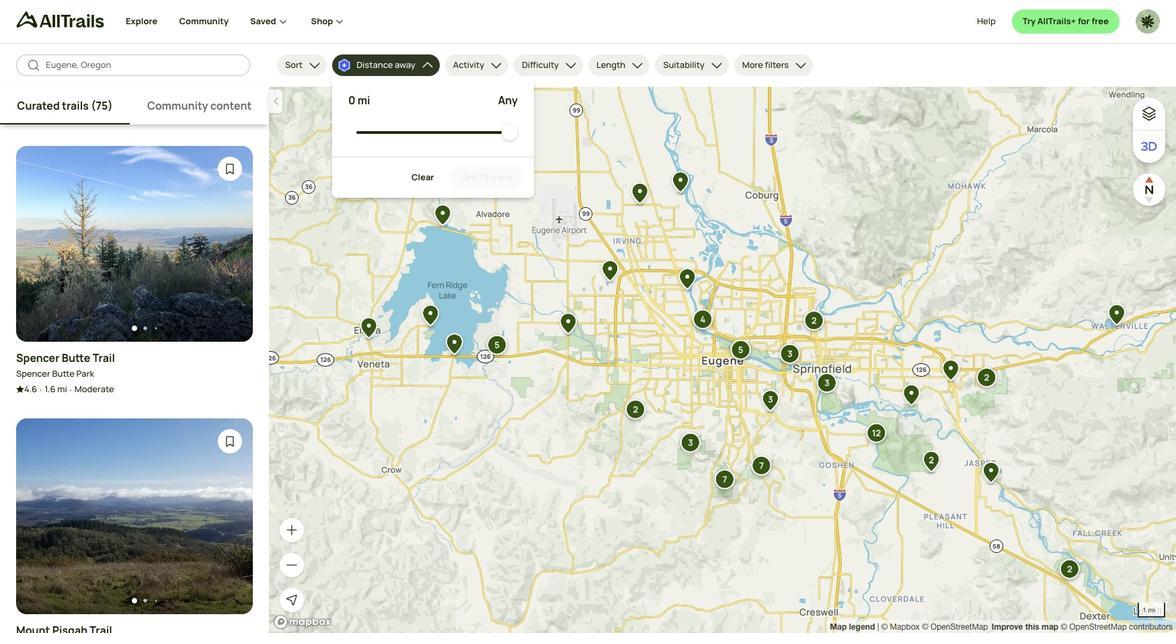 Task type: describe. For each thing, give the bounding box(es) containing it.
© mapbox link
[[882, 622, 920, 632]]

away
[[395, 59, 416, 71]]

0 mi
[[349, 93, 370, 108]]

reset north and pitch image
[[1136, 176, 1163, 203]]

alltrails link
[[16, 11, 126, 34]]

add to list image
[[223, 434, 237, 448]]

community for community content
[[147, 98, 208, 113]]

saved
[[250, 15, 276, 27]]

length button
[[589, 54, 650, 76]]

improve this map link
[[992, 622, 1059, 632]]

difficulty
[[522, 59, 559, 71]]

zoom map out image
[[285, 558, 299, 572]]

more
[[743, 59, 764, 71]]

contributors
[[1130, 622, 1173, 632]]

alltrails+
[[1038, 15, 1077, 27]]

curated
[[17, 98, 60, 113]]

community content
[[147, 98, 252, 113]]

|
[[878, 622, 880, 632]]

this
[[1026, 622, 1040, 632]]

community for community
[[179, 15, 229, 27]]

4.6
[[24, 383, 37, 395]]

4.6 · 1.6 mi · moderate
[[24, 383, 114, 396]]

shop link
[[311, 0, 347, 43]]

for
[[1078, 15, 1090, 27]]

curated trails (75)
[[17, 98, 113, 113]]

mapbox
[[890, 622, 920, 632]]

try alltrails+ for free link
[[1012, 9, 1120, 34]]

1 · from the left
[[40, 384, 42, 396]]

(75)
[[91, 98, 113, 113]]

explore link
[[126, 0, 158, 43]]

activity
[[453, 59, 485, 71]]

trail
[[93, 350, 115, 365]]

suitability
[[664, 59, 705, 71]]

1 spencer from the top
[[16, 350, 60, 365]]

2 © from the left
[[923, 622, 929, 632]]

try
[[1023, 15, 1036, 27]]

enable 3d map image
[[1142, 139, 1158, 155]]

help link
[[978, 9, 996, 34]]

1 © from the left
[[882, 622, 888, 632]]

add to list image
[[223, 162, 237, 176]]

mi for 0 mi
[[358, 93, 370, 108]]

clear
[[412, 171, 434, 183]]

filters
[[765, 59, 789, 71]]

trails inside tab
[[62, 98, 89, 113]]

spencer butte park link
[[16, 367, 94, 380]]

moderate
[[75, 383, 114, 395]]

map legend | © mapbox © openstreetmap improve this map © openstreetmap contributors
[[830, 622, 1173, 632]]

1
[[1143, 606, 1147, 614]]

legend
[[849, 622, 876, 632]]

2 openstreetmap from the left
[[1070, 622, 1127, 632]]

1 vertical spatial butte
[[52, 367, 75, 379]]

mi inside 4.6 · 1.6 mi · moderate
[[57, 383, 67, 395]]

navigate previous image for add to list image
[[32, 509, 46, 523]]

map legend link
[[830, 622, 878, 632]]

help
[[978, 15, 996, 27]]

saved button
[[250, 0, 311, 43]]

navigate next image for add to list icon
[[223, 237, 237, 251]]

community link
[[179, 0, 229, 43]]

improve
[[992, 622, 1024, 632]]

shop button
[[311, 0, 347, 43]]

explore
[[126, 15, 158, 27]]

distance away slider
[[502, 124, 518, 141]]

list containing map legend
[[830, 620, 1173, 633]]

mi for 1 mi
[[1149, 606, 1156, 614]]

see
[[461, 171, 478, 183]]



Task type: locate. For each thing, give the bounding box(es) containing it.
any
[[498, 93, 518, 108]]

·
[[40, 384, 42, 396], [70, 384, 72, 396]]

0 horizontal spatial ·
[[40, 384, 42, 396]]

0 horizontal spatial openstreetmap
[[931, 622, 989, 632]]

0 horizontal spatial mi
[[57, 383, 67, 395]]

0 vertical spatial spencer
[[16, 350, 60, 365]]

0 horizontal spatial trails
[[62, 98, 89, 113]]

tab list
[[0, 87, 269, 124]]

butte up park
[[62, 350, 90, 365]]

tab list containing curated trails (75)
[[0, 87, 269, 124]]

sort
[[285, 59, 303, 71]]

0 vertical spatial trails
[[62, 98, 89, 113]]

trails
[[62, 98, 89, 113], [491, 171, 513, 183]]

sort button
[[277, 54, 327, 76]]

1 horizontal spatial ©
[[923, 622, 929, 632]]

distance away
[[357, 59, 416, 71]]

1 navigate previous image from the top
[[32, 237, 46, 251]]

map options image
[[1142, 106, 1158, 122]]

1 mi
[[1143, 606, 1156, 614]]

1 navigate next image from the top
[[223, 237, 237, 251]]

navigate previous image
[[32, 237, 46, 251], [32, 509, 46, 523]]

community left 'saved'
[[179, 15, 229, 27]]

1 openstreetmap from the left
[[931, 622, 989, 632]]

try alltrails+ for free
[[1023, 15, 1109, 27]]

· right 1.6
[[70, 384, 72, 396]]

saved link
[[250, 0, 290, 43]]

current location image
[[285, 593, 299, 607]]

© openstreetmap link
[[923, 622, 989, 632]]

1 horizontal spatial openstreetmap
[[1070, 622, 1127, 632]]

navigate next image
[[223, 237, 237, 251], [223, 509, 237, 523]]

0 horizontal spatial ©
[[882, 622, 888, 632]]

0
[[349, 93, 356, 108]]

map
[[1042, 622, 1059, 632]]

free
[[1092, 15, 1109, 27]]

difficulty button
[[514, 54, 583, 76]]

butte
[[62, 350, 90, 365], [52, 367, 75, 379]]

2 vertical spatial mi
[[1149, 606, 1156, 614]]

1 vertical spatial community
[[147, 98, 208, 113]]

© right |
[[882, 622, 888, 632]]

distance away button
[[333, 54, 440, 76]]

1 vertical spatial navigate previous image
[[32, 509, 46, 523]]

dialog
[[0, 0, 1177, 633]]

0 vertical spatial navigate previous image
[[32, 237, 46, 251]]

© right map
[[1061, 622, 1068, 632]]

see 75 trails
[[461, 171, 513, 183]]

spencer up spencer butte park link at the left of the page
[[16, 350, 60, 365]]

spencer up 4.6
[[16, 367, 50, 379]]

2 spencer from the top
[[16, 367, 50, 379]]

butte up 4.6 · 1.6 mi · moderate
[[52, 367, 75, 379]]

trails left (75)
[[62, 98, 89, 113]]

2 navigate previous image from the top
[[32, 509, 46, 523]]

activity button
[[445, 54, 509, 76]]

list
[[830, 620, 1173, 633]]

3 © from the left
[[1061, 622, 1068, 632]]

1 horizontal spatial trails
[[491, 171, 513, 183]]

openstreetmap left 'improve'
[[931, 622, 989, 632]]

community content tab
[[130, 87, 269, 124]]

zoom map in image
[[285, 523, 299, 537]]

1 vertical spatial mi
[[57, 383, 67, 395]]

navigate next image for add to list image
[[223, 509, 237, 523]]

kendall image
[[1136, 9, 1161, 34]]

1 vertical spatial trails
[[491, 171, 513, 183]]

alltrails image
[[16, 11, 104, 28]]

trails inside button
[[491, 171, 513, 183]]

suitability button
[[655, 54, 729, 76]]

spencer
[[16, 350, 60, 365], [16, 367, 50, 379]]

mi
[[358, 93, 370, 108], [57, 383, 67, 395], [1149, 606, 1156, 614]]

1 vertical spatial navigate next image
[[223, 509, 237, 523]]

1 horizontal spatial mi
[[358, 93, 370, 108]]

1 horizontal spatial ·
[[70, 384, 72, 396]]

mi right 0
[[358, 93, 370, 108]]

more filters button
[[735, 54, 814, 76]]

©
[[882, 622, 888, 632], [923, 622, 929, 632], [1061, 622, 1068, 632]]

community inside community content tab
[[147, 98, 208, 113]]

0 vertical spatial community
[[179, 15, 229, 27]]

1 vertical spatial spencer
[[16, 367, 50, 379]]

openstreetmap
[[931, 622, 989, 632], [1070, 622, 1127, 632]]

© right mapbox
[[923, 622, 929, 632]]

close this dialog image
[[1140, 576, 1154, 590]]

shop
[[311, 15, 333, 27]]

2 navigate next image from the top
[[223, 509, 237, 523]]

map
[[830, 622, 847, 632]]

2 horizontal spatial ©
[[1061, 622, 1068, 632]]

2 horizontal spatial mi
[[1149, 606, 1156, 614]]

community left "content"
[[147, 98, 208, 113]]

map region
[[269, 87, 1177, 633]]

curated trails (75) tab
[[0, 87, 130, 124]]

more filters
[[743, 59, 789, 71]]

0 vertical spatial navigate next image
[[223, 237, 237, 251]]

content
[[210, 98, 252, 113]]

spencer butte trail spencer butte park
[[16, 350, 115, 379]]

openstreetmap right map
[[1070, 622, 1127, 632]]

see 75 trails button
[[450, 166, 523, 190]]

0 vertical spatial mi
[[358, 93, 370, 108]]

© openstreetmap contributors link
[[1061, 622, 1173, 632]]

distance
[[357, 59, 393, 71]]

park
[[76, 367, 94, 379]]

clear button
[[401, 166, 445, 190]]

None search field
[[16, 54, 250, 76]]

0 vertical spatial butte
[[62, 350, 90, 365]]

1.6
[[45, 383, 56, 395]]

mi right 1.6
[[57, 383, 67, 395]]

mi right 1
[[1149, 606, 1156, 614]]

2 · from the left
[[70, 384, 72, 396]]

75
[[479, 171, 489, 183]]

navigate previous image for add to list icon
[[32, 237, 46, 251]]

length
[[597, 59, 626, 71]]

· left 1.6
[[40, 384, 42, 396]]

Eugene, Oregon field
[[46, 59, 240, 72]]

trails right 75
[[491, 171, 513, 183]]

community
[[179, 15, 229, 27], [147, 98, 208, 113]]



Task type: vqa. For each thing, say whether or not it's contained in the screenshot.
adventure
no



